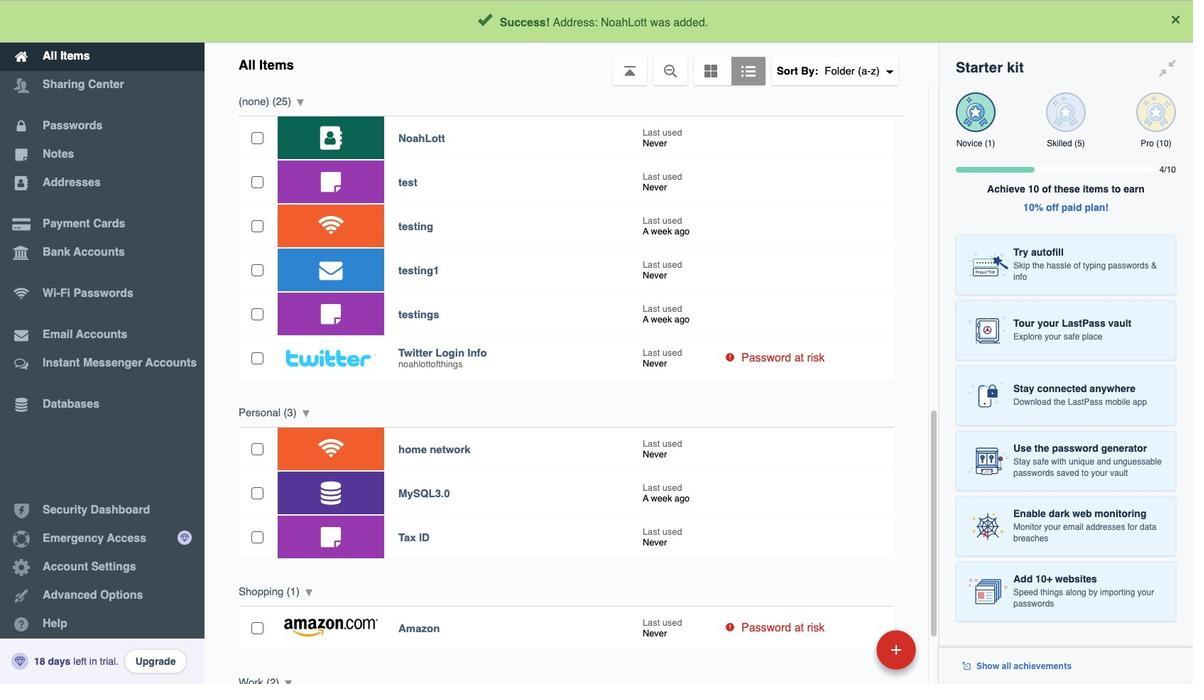Task type: describe. For each thing, give the bounding box(es) containing it.
new item element
[[779, 630, 922, 670]]



Task type: vqa. For each thing, say whether or not it's contained in the screenshot.
search my vault text box
yes



Task type: locate. For each thing, give the bounding box(es) containing it.
new item navigation
[[779, 626, 925, 684]]

search my vault text field
[[342, 6, 910, 37]]

Search search field
[[342, 6, 910, 37]]

alert
[[0, 0, 1194, 43]]

vault options navigation
[[205, 43, 939, 85]]

main navigation navigation
[[0, 0, 205, 684]]



